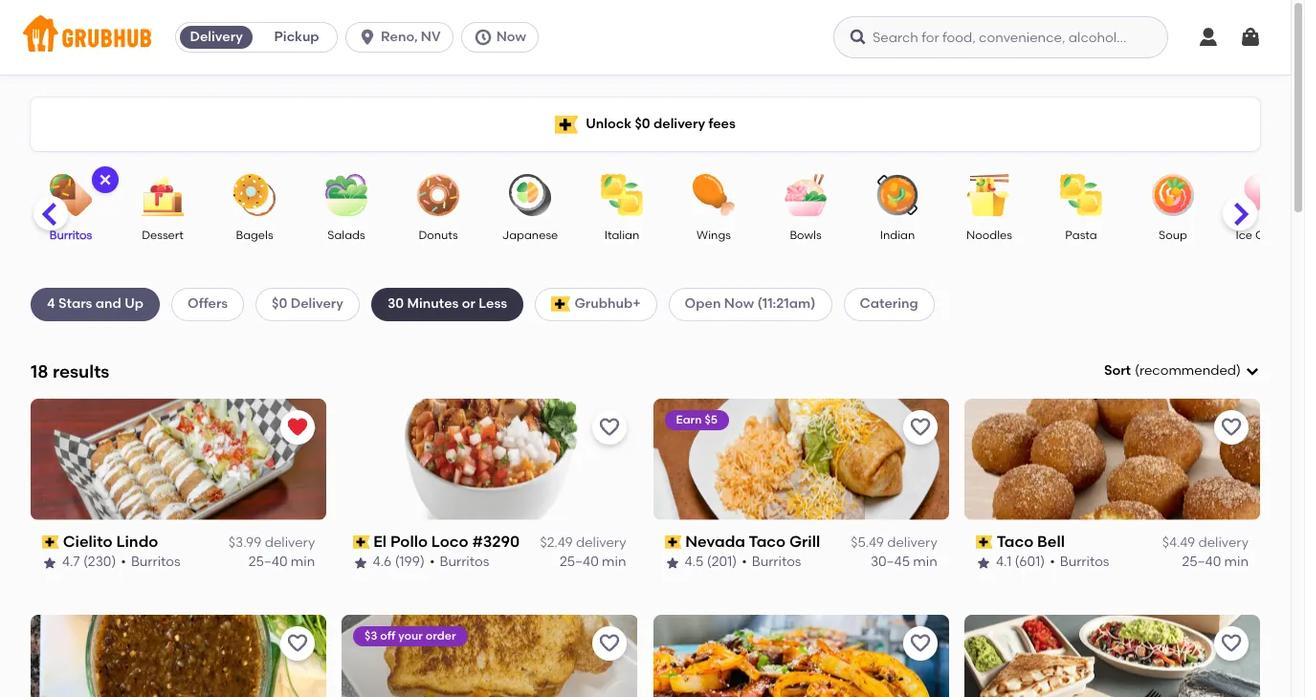 Task type: describe. For each thing, give the bounding box(es) containing it.
4
[[47, 296, 55, 312]]

open now (11:21am)
[[685, 296, 816, 312]]

sort
[[1105, 363, 1132, 379]]

burritos for el pollo loco #3290
[[441, 555, 490, 571]]

25–40 min for cielito lindo
[[249, 555, 315, 571]]

chipotle logo image
[[965, 615, 1261, 698]]

min for cielito lindo
[[291, 555, 315, 571]]

saved restaurant image
[[286, 416, 309, 439]]

unlock
[[586, 116, 632, 132]]

min for el pollo loco #3290
[[602, 555, 627, 571]]

delivery for el pollo loco #3290
[[576, 535, 627, 551]]

subscription pass image for taco bell
[[976, 536, 993, 550]]

(230)
[[83, 555, 116, 571]]

• for taco
[[742, 555, 747, 571]]

soup image
[[1140, 174, 1207, 216]]

el pollo loco #3290
[[374, 533, 521, 551]]

indian
[[880, 229, 915, 242]]

salads
[[328, 229, 365, 242]]

save this restaurant image for save this restaurant button for anna's taqueria logo
[[909, 632, 932, 655]]

subscription pass image
[[665, 536, 682, 550]]

now button
[[461, 22, 547, 53]]

italian
[[605, 229, 640, 242]]

svg image
[[1240, 26, 1263, 49]]

jalapenos mexican food logo image
[[31, 615, 327, 698]]

)
[[1237, 363, 1242, 379]]

pickup button
[[257, 22, 337, 53]]

(11:21am)
[[758, 296, 816, 312]]

bagels image
[[221, 174, 288, 216]]

burritos for taco bell
[[1060, 555, 1110, 571]]

18 results
[[31, 361, 110, 383]]

2 taco from the left
[[997, 533, 1034, 551]]

none field containing sort
[[1105, 362, 1261, 381]]

25–40 min for taco bell
[[1183, 555, 1249, 571]]

1 taco from the left
[[749, 533, 786, 551]]

$3.99 delivery
[[229, 535, 315, 551]]

svg image inside now "button"
[[474, 28, 493, 47]]

donuts image
[[405, 174, 472, 216]]

offers
[[188, 296, 228, 312]]

stars
[[58, 296, 92, 312]]

italian image
[[589, 174, 656, 216]]

save this restaurant button for el pollo loco #3290 logo
[[592, 410, 627, 445]]

svg image inside reno, nv 'button'
[[358, 28, 377, 47]]

loco
[[432, 533, 469, 551]]

4.7 (230)
[[62, 555, 116, 571]]

30 minutes or less
[[388, 296, 508, 312]]

Search for food, convenience, alcohol... search field
[[834, 16, 1169, 58]]

pickup
[[274, 29, 319, 45]]

burritos image
[[37, 174, 104, 216]]

saved restaurant button
[[281, 410, 315, 445]]

30
[[388, 296, 404, 312]]

or
[[462, 296, 476, 312]]

fees
[[709, 116, 736, 132]]

taco bell
[[997, 533, 1065, 551]]

donuts
[[419, 229, 458, 242]]

$4.49
[[1163, 535, 1196, 551]]

star icon image for taco bell
[[976, 556, 992, 571]]

burritos down burritos image
[[50, 229, 92, 242]]

25–40 for el pollo loco #3290
[[560, 555, 599, 571]]

25–40 for cielito lindo
[[249, 555, 288, 571]]

save this restaurant button for 'taco bell logo'
[[1215, 410, 1249, 445]]

1 vertical spatial delivery
[[291, 296, 344, 312]]

delivery left fees
[[654, 116, 706, 132]]

delivery inside button
[[190, 29, 243, 45]]

results
[[53, 361, 110, 383]]

salads image
[[313, 174, 380, 216]]

wings
[[697, 229, 731, 242]]

less
[[479, 296, 508, 312]]

star icon image for el pollo loco #3290
[[353, 556, 369, 571]]

ice
[[1236, 229, 1253, 242]]

$3.99
[[229, 535, 262, 551]]

(199)
[[396, 555, 426, 571]]

save this restaurant image for save this restaurant button corresponding to jalapenos mexican food logo
[[286, 632, 309, 655]]

25–40 min for el pollo loco #3290
[[560, 555, 627, 571]]

(
[[1135, 363, 1140, 379]]

$4.49 delivery
[[1163, 535, 1249, 551]]

• burritos for lindo
[[121, 555, 181, 571]]

(201)
[[707, 555, 737, 571]]

japanese
[[502, 229, 558, 242]]

earn $5
[[676, 413, 718, 427]]

order
[[426, 630, 457, 643]]

ice cream
[[1236, 229, 1295, 242]]

off
[[381, 630, 396, 643]]

• for pollo
[[431, 555, 436, 571]]

(601)
[[1015, 555, 1045, 571]]

grill
[[790, 533, 821, 551]]

subscription pass image for cielito lindo
[[42, 536, 59, 550]]

unlock $0 delivery fees
[[586, 116, 736, 132]]

4.5 (201)
[[685, 555, 737, 571]]

and
[[96, 296, 121, 312]]



Task type: vqa. For each thing, say whether or not it's contained in the screenshot.
a to the right
no



Task type: locate. For each thing, give the bounding box(es) containing it.
• burritos for pollo
[[431, 555, 490, 571]]

0 horizontal spatial now
[[497, 29, 526, 45]]

• right (230)
[[121, 555, 126, 571]]

save this restaurant button for anna's taqueria logo
[[903, 627, 938, 661]]

delivery for nevada taco grill
[[888, 535, 938, 551]]

save this restaurant button for jalapenos mexican food logo
[[281, 627, 315, 661]]

1 subscription pass image from the left
[[42, 536, 59, 550]]

main navigation navigation
[[0, 0, 1291, 75]]

el
[[374, 533, 388, 551]]

25–40 down $4.49 delivery
[[1183, 555, 1222, 571]]

delivery left pickup
[[190, 29, 243, 45]]

min right the 30–45 at bottom
[[914, 555, 938, 571]]

indian image
[[864, 174, 931, 216]]

cafe capello logo image
[[342, 615, 638, 698]]

25–40 min down $3.99 delivery
[[249, 555, 315, 571]]

catering
[[860, 296, 919, 312]]

4 stars and up
[[47, 296, 144, 312]]

earn
[[676, 413, 702, 427]]

save this restaurant image for save this restaurant button associated with 'taco bell logo'
[[1221, 416, 1244, 439]]

grubhub plus flag logo image left the "unlock"
[[555, 115, 578, 134]]

cream
[[1256, 229, 1295, 242]]

$5.49 delivery
[[851, 535, 938, 551]]

delivery for taco bell
[[1199, 535, 1249, 551]]

delivery button
[[176, 22, 257, 53]]

nv
[[421, 29, 441, 45]]

star icon image left 4.6
[[353, 556, 369, 571]]

star icon image
[[42, 556, 57, 571], [353, 556, 369, 571], [665, 556, 680, 571], [976, 556, 992, 571]]

delivery right $4.49
[[1199, 535, 1249, 551]]

1 25–40 min from the left
[[249, 555, 315, 571]]

2 min from the left
[[602, 555, 627, 571]]

3 min from the left
[[914, 555, 938, 571]]

$2.49
[[540, 535, 573, 551]]

taco left grill
[[749, 533, 786, 551]]

soup
[[1159, 229, 1188, 242]]

japanese image
[[497, 174, 564, 216]]

burritos down the loco at the bottom left
[[441, 555, 490, 571]]

1 horizontal spatial 25–40
[[560, 555, 599, 571]]

• burritos
[[121, 555, 181, 571], [431, 555, 490, 571], [742, 555, 802, 571], [1050, 555, 1110, 571]]

reno, nv
[[381, 29, 441, 45]]

$0 delivery
[[272, 296, 344, 312]]

25–40 min down $4.49 delivery
[[1183, 555, 1249, 571]]

1 horizontal spatial $0
[[635, 116, 651, 132]]

• right (199) on the left of page
[[431, 555, 436, 571]]

• down bell
[[1050, 555, 1055, 571]]

None field
[[1105, 362, 1261, 381]]

dessert image
[[129, 174, 196, 216]]

4.1 (601)
[[996, 555, 1045, 571]]

star icon image left 4.1
[[976, 556, 992, 571]]

• down nevada taco grill
[[742, 555, 747, 571]]

bell
[[1038, 533, 1065, 551]]

$5.49
[[851, 535, 884, 551]]

4 star icon image from the left
[[976, 556, 992, 571]]

4.7
[[62, 555, 80, 571]]

nevada taco grill
[[686, 533, 821, 551]]

4.6 (199)
[[374, 555, 426, 571]]

grubhub plus flag logo image left grubhub+
[[552, 297, 571, 313]]

now inside "button"
[[497, 29, 526, 45]]

3 subscription pass image from the left
[[976, 536, 993, 550]]

cielito
[[63, 533, 113, 551]]

1 star icon image from the left
[[42, 556, 57, 571]]

$5
[[705, 413, 718, 427]]

subscription pass image left cielito
[[42, 536, 59, 550]]

subscription pass image left el
[[353, 536, 370, 550]]

30–45
[[871, 555, 910, 571]]

3 25–40 from the left
[[1183, 555, 1222, 571]]

• burritos down the loco at the bottom left
[[431, 555, 490, 571]]

2 horizontal spatial 25–40
[[1183, 555, 1222, 571]]

min
[[291, 555, 315, 571], [602, 555, 627, 571], [914, 555, 938, 571], [1225, 555, 1249, 571]]

25–40 min
[[249, 555, 315, 571], [560, 555, 627, 571], [1183, 555, 1249, 571]]

save this restaurant image left $3
[[286, 632, 309, 655]]

subscription pass image for el pollo loco #3290
[[353, 536, 370, 550]]

taco
[[749, 533, 786, 551], [997, 533, 1034, 551]]

0 vertical spatial delivery
[[190, 29, 243, 45]]

0 horizontal spatial 25–40 min
[[249, 555, 315, 571]]

0 horizontal spatial taco
[[749, 533, 786, 551]]

dessert
[[142, 229, 184, 242]]

1 • from the left
[[121, 555, 126, 571]]

svg image
[[1198, 26, 1221, 49], [358, 28, 377, 47], [474, 28, 493, 47], [849, 28, 868, 47], [98, 172, 113, 188], [1245, 364, 1261, 379]]

delivery
[[654, 116, 706, 132], [265, 535, 315, 551], [576, 535, 627, 551], [888, 535, 938, 551], [1199, 535, 1249, 551]]

bowls image
[[773, 174, 840, 216]]

nevada
[[686, 533, 746, 551]]

0 horizontal spatial delivery
[[190, 29, 243, 45]]

taco bell logo image
[[965, 399, 1261, 521]]

save this restaurant button for chipotle logo
[[1215, 627, 1249, 661]]

4.5
[[685, 555, 704, 571]]

open
[[685, 296, 721, 312]]

1 min from the left
[[291, 555, 315, 571]]

0 horizontal spatial save this restaurant image
[[286, 632, 309, 655]]

taco up 4.1 (601)
[[997, 533, 1034, 551]]

min down $4.49 delivery
[[1225, 555, 1249, 571]]

star icon image for cielito lindo
[[42, 556, 57, 571]]

min for nevada taco grill
[[914, 555, 938, 571]]

1 horizontal spatial subscription pass image
[[353, 536, 370, 550]]

1 vertical spatial $0
[[272, 296, 287, 312]]

•
[[121, 555, 126, 571], [431, 555, 436, 571], [742, 555, 747, 571], [1050, 555, 1055, 571]]

#3290
[[473, 533, 521, 551]]

delivery for cielito lindo
[[265, 535, 315, 551]]

1 horizontal spatial delivery
[[291, 296, 344, 312]]

25–40 for taco bell
[[1183, 555, 1222, 571]]

recommended
[[1140, 363, 1237, 379]]

burritos
[[50, 229, 92, 242], [131, 555, 181, 571], [441, 555, 490, 571], [752, 555, 802, 571], [1060, 555, 1110, 571]]

sort ( recommended )
[[1105, 363, 1242, 379]]

• burritos down bell
[[1050, 555, 1110, 571]]

25–40 down the '$2.49 delivery' on the left of page
[[560, 555, 599, 571]]

noodles
[[967, 229, 1013, 242]]

pasta
[[1066, 229, 1098, 242]]

$3 off your order
[[365, 630, 457, 643]]

ice cream image
[[1232, 174, 1299, 216]]

delivery down salads
[[291, 296, 344, 312]]

25–40 down $3.99 delivery
[[249, 555, 288, 571]]

star icon image for nevada taco grill
[[665, 556, 680, 571]]

30–45 min
[[871, 555, 938, 571]]

subscription pass image left taco bell
[[976, 536, 993, 550]]

2 subscription pass image from the left
[[353, 536, 370, 550]]

minutes
[[407, 296, 459, 312]]

1 25–40 from the left
[[249, 555, 288, 571]]

$3
[[365, 630, 378, 643]]

$2.49 delivery
[[540, 535, 627, 551]]

0 horizontal spatial $0
[[272, 296, 287, 312]]

anna's taqueria logo image
[[653, 615, 949, 698]]

lindo
[[116, 533, 158, 551]]

save this restaurant image down 30–45 min
[[909, 632, 932, 655]]

3 • from the left
[[742, 555, 747, 571]]

1 vertical spatial grubhub plus flag logo image
[[552, 297, 571, 313]]

• for lindo
[[121, 555, 126, 571]]

18
[[31, 361, 48, 383]]

delivery
[[190, 29, 243, 45], [291, 296, 344, 312]]

now right nv
[[497, 29, 526, 45]]

3 star icon image from the left
[[665, 556, 680, 571]]

min down $3.99 delivery
[[291, 555, 315, 571]]

subscription pass image
[[42, 536, 59, 550], [353, 536, 370, 550], [976, 536, 993, 550]]

reno,
[[381, 29, 418, 45]]

• burritos for taco
[[742, 555, 802, 571]]

0 vertical spatial now
[[497, 29, 526, 45]]

4 • burritos from the left
[[1050, 555, 1110, 571]]

now
[[497, 29, 526, 45], [724, 296, 754, 312]]

pollo
[[391, 533, 429, 551]]

4.6
[[374, 555, 393, 571]]

1 horizontal spatial taco
[[997, 533, 1034, 551]]

$0 right the "unlock"
[[635, 116, 651, 132]]

2 25–40 from the left
[[560, 555, 599, 571]]

wings image
[[681, 174, 748, 216]]

• for bell
[[1050, 555, 1055, 571]]

4 min from the left
[[1225, 555, 1249, 571]]

• burritos down lindo
[[121, 555, 181, 571]]

burritos for nevada taco grill
[[752, 555, 802, 571]]

1 horizontal spatial 25–40 min
[[560, 555, 627, 571]]

reno, nv button
[[346, 22, 461, 53]]

star icon image down subscription pass icon
[[665, 556, 680, 571]]

• burritos for bell
[[1050, 555, 1110, 571]]

3 25–40 min from the left
[[1183, 555, 1249, 571]]

el pollo loco #3290 logo image
[[342, 399, 638, 521]]

min down the '$2.49 delivery' on the left of page
[[602, 555, 627, 571]]

• burritos down nevada taco grill
[[742, 555, 802, 571]]

grubhub+
[[575, 296, 641, 312]]

burritos for cielito lindo
[[131, 555, 181, 571]]

$0 right offers
[[272, 296, 287, 312]]

0 vertical spatial $0
[[635, 116, 651, 132]]

min for taco bell
[[1225, 555, 1249, 571]]

0 vertical spatial grubhub plus flag logo image
[[555, 115, 578, 134]]

1 • burritos from the left
[[121, 555, 181, 571]]

nevada taco grill logo image
[[653, 399, 949, 521]]

burritos down bell
[[1060, 555, 1110, 571]]

grubhub plus flag logo image
[[555, 115, 578, 134], [552, 297, 571, 313]]

bowls
[[790, 229, 822, 242]]

2 horizontal spatial subscription pass image
[[976, 536, 993, 550]]

1 horizontal spatial save this restaurant image
[[909, 632, 932, 655]]

star icon image left 4.7
[[42, 556, 57, 571]]

$0
[[635, 116, 651, 132], [272, 296, 287, 312]]

grubhub plus flag logo image for grubhub+
[[552, 297, 571, 313]]

2 25–40 min from the left
[[560, 555, 627, 571]]

grubhub plus flag logo image for unlock $0 delivery fees
[[555, 115, 578, 134]]

save this restaurant image
[[598, 416, 621, 439], [909, 416, 932, 439], [598, 632, 621, 655], [1221, 632, 1244, 655]]

pasta image
[[1048, 174, 1115, 216]]

2 • burritos from the left
[[431, 555, 490, 571]]

2 • from the left
[[431, 555, 436, 571]]

bagels
[[236, 229, 273, 242]]

noodles image
[[956, 174, 1023, 216]]

delivery right $2.49
[[576, 535, 627, 551]]

1 horizontal spatial now
[[724, 296, 754, 312]]

4 • from the left
[[1050, 555, 1055, 571]]

now right 'open'
[[724, 296, 754, 312]]

0 horizontal spatial 25–40
[[249, 555, 288, 571]]

2 star icon image from the left
[[353, 556, 369, 571]]

delivery up 30–45 min
[[888, 535, 938, 551]]

save this restaurant button
[[592, 410, 627, 445], [903, 410, 938, 445], [1215, 410, 1249, 445], [281, 627, 315, 661], [592, 627, 627, 661], [903, 627, 938, 661], [1215, 627, 1249, 661]]

up
[[125, 296, 144, 312]]

2 horizontal spatial save this restaurant image
[[1221, 416, 1244, 439]]

save this restaurant image
[[1221, 416, 1244, 439], [286, 632, 309, 655], [909, 632, 932, 655]]

delivery right $3.99
[[265, 535, 315, 551]]

cielito lindo logo image
[[31, 399, 327, 521]]

0 horizontal spatial subscription pass image
[[42, 536, 59, 550]]

cielito lindo
[[63, 533, 158, 551]]

burritos down lindo
[[131, 555, 181, 571]]

3 • burritos from the left
[[742, 555, 802, 571]]

25–40 min down the '$2.49 delivery' on the left of page
[[560, 555, 627, 571]]

save this restaurant image down )
[[1221, 416, 1244, 439]]

your
[[399, 630, 423, 643]]

2 horizontal spatial 25–40 min
[[1183, 555, 1249, 571]]

4.1
[[996, 555, 1012, 571]]

1 vertical spatial now
[[724, 296, 754, 312]]

burritos down nevada taco grill
[[752, 555, 802, 571]]



